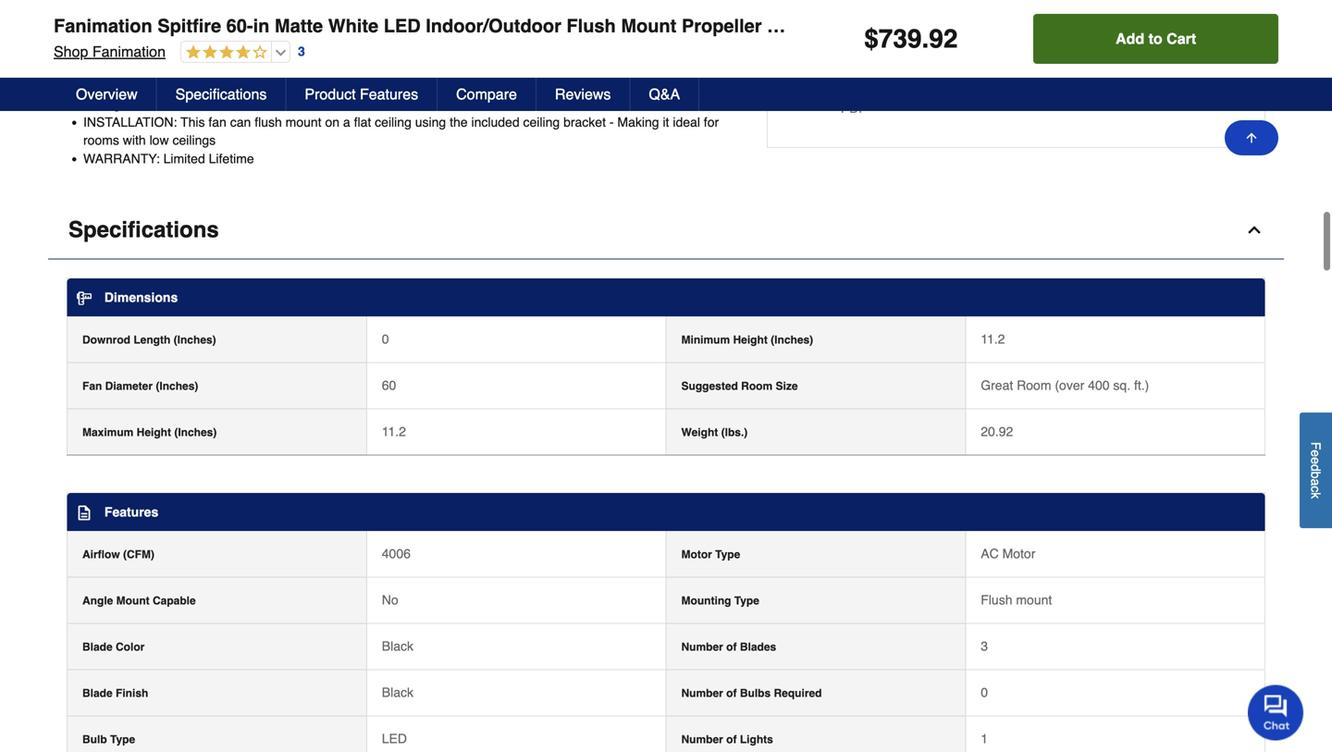 Task type: locate. For each thing, give the bounding box(es) containing it.
1
[[981, 732, 989, 746]]

of for 1
[[727, 733, 737, 746]]

0 vertical spatial number
[[682, 641, 724, 654]]

type right bulb
[[110, 733, 135, 746]]

(inches) up size
[[771, 334, 814, 347]]

weight (lbs.)
[[682, 426, 748, 439]]

product features
[[305, 86, 418, 103]]

0 vertical spatial 11.2
[[981, 332, 1006, 347]]

400 left 'sq'
[[604, 42, 626, 57]]

0 vertical spatial 400
[[604, 42, 626, 57]]

0 horizontal spatial mount
[[116, 595, 150, 608]]

0 up 60
[[382, 332, 389, 347]]

room left size
[[742, 380, 773, 393]]

document image left energy
[[808, 78, 823, 93]]

black
[[482, 60, 512, 75]]

angle mount capable
[[82, 595, 196, 608]]

.
[[922, 24, 930, 54]]

number up number of lights at the bottom
[[682, 687, 724, 700]]

2 pdf from the top
[[841, 101, 867, 116]]

the down features
[[441, 79, 459, 93]]

to down manual
[[1149, 30, 1163, 47]]

this up blade
[[156, 24, 180, 39]]

11.2 up great at the bottom of the page
[[981, 332, 1006, 347]]

2 black from the top
[[382, 685, 414, 700]]

0 up 1 at the right of the page
[[981, 685, 989, 700]]

0 vertical spatial led
[[384, 15, 421, 37]]

0 horizontal spatial matte
[[133, 60, 165, 75]]

fanimation down location:
[[92, 43, 166, 60]]

1 horizontal spatial is
[[246, 24, 255, 39]]

0 horizontal spatial room
[[742, 380, 773, 393]]

1 horizontal spatial mount
[[1017, 593, 1053, 608]]

to down 'collection'
[[387, 79, 398, 93]]

type for ac
[[716, 548, 741, 561]]

ideal right it
[[673, 115, 701, 130]]

mounting
[[682, 595, 732, 608]]

2 vertical spatial number
[[682, 733, 724, 746]]

pdf for energy guide pdf
[[841, 101, 867, 116]]

for down damp
[[263, 42, 278, 57]]

(lbs.)
[[722, 426, 748, 439]]

- left push
[[512, 0, 516, 3]]

1 vertical spatial is
[[219, 42, 228, 57]]

dimensions image
[[77, 291, 92, 306]]

2 20ft from the left
[[535, 42, 557, 57]]

fan
[[834, 15, 867, 37], [82, 380, 102, 393]]

1 vertical spatial 0
[[981, 685, 989, 700]]

1 vertical spatial fan
[[82, 380, 102, 393]]

1 vertical spatial 400
[[1089, 378, 1110, 393]]

pdf down energy
[[841, 101, 867, 116]]

one
[[391, 0, 412, 3]]

flush down ac
[[981, 593, 1013, 608]]

ceiling right flat
[[375, 115, 412, 130]]

1 horizontal spatial document image
[[1017, 12, 1032, 27]]

a up the fan/light
[[206, 0, 213, 3]]

matte inside the control: includes a tr500 hand-held remote with one 12v 23a battery - push buttons control 3 fan speeds, infinite light levels, fan/light timer, and powering fan off location: this ceiling fan is damp rated for indoor and outdoor covered spaces exposed to moisture and humidity size: 60-in blade span is ideal for large to extra-large sized rooms up to 20ft x 20ft or over 400 sq ft finish: matte white ceiling fan from the spitfire collection features 3 black blades savings: features a reversible motor, allowing you to switch the direction of your fan's rotation and create energy savings installation: this fan can flush mount on a flat ceiling using the included ceiling bracket - making it ideal for rooms with low ceilings warranty: limited lifetime
[[133, 60, 165, 75]]

1 horizontal spatial 20ft
[[535, 42, 557, 57]]

flush
[[255, 115, 282, 130]]

0 horizontal spatial 20ft
[[500, 42, 521, 57]]

features down 'collection'
[[360, 86, 418, 103]]

0 horizontal spatial is
[[219, 42, 228, 57]]

in inside the control: includes a tr500 hand-held remote with one 12v 23a battery - push buttons control 3 fan speeds, infinite light levels, fan/light timer, and powering fan off location: this ceiling fan is damp rated for indoor and outdoor covered spaces exposed to moisture and humidity size: 60-in blade span is ideal for large to extra-large sized rooms up to 20ft x 20ft or over 400 sq ft finish: matte white ceiling fan from the spitfire collection features 3 black blades savings: features a reversible motor, allowing you to switch the direction of your fan's rotation and create energy savings installation: this fan can flush mount on a flat ceiling using the included ceiling bracket - making it ideal for rooms with low ceilings warranty: limited lifetime
[[138, 42, 148, 57]]

1 vertical spatial in
[[138, 42, 148, 57]]

ceiling
[[184, 24, 220, 39], [203, 60, 240, 75], [375, 115, 412, 130], [523, 115, 560, 130]]

1 vertical spatial led
[[382, 732, 407, 746]]

fanimation spitfire 60-in matte white led indoor/outdoor flush mount propeller ceiling fan with light remote (3-blade)
[[54, 15, 1117, 37]]

0 vertical spatial black
[[382, 639, 414, 654]]

spitfire up allowing
[[316, 60, 356, 75]]

0 horizontal spatial mount
[[286, 115, 322, 130]]

3 down flush mount
[[981, 639, 989, 654]]

in
[[253, 15, 270, 37], [138, 42, 148, 57]]

allowing
[[312, 79, 359, 93]]

guide inside warranty guide pdf
[[901, 14, 937, 29]]

type up 'mounting type' on the right of the page
[[716, 548, 741, 561]]

e up b
[[1309, 457, 1324, 464]]

finish
[[116, 687, 148, 700]]

(inches) for 11.2
[[174, 426, 217, 439]]

of left your
[[515, 79, 526, 93]]

1 vertical spatial height
[[137, 426, 171, 439]]

minimum
[[682, 334, 730, 347]]

of left lights
[[727, 733, 737, 746]]

0 vertical spatial spitfire
[[158, 15, 221, 37]]

f e e d b a c k
[[1309, 442, 1324, 499]]

mount left on
[[286, 115, 322, 130]]

0 vertical spatial with
[[364, 0, 387, 3]]

20ft left "x" on the top left
[[500, 42, 521, 57]]

warranty guide pdf
[[841, 14, 937, 50]]

manual
[[1122, 14, 1167, 29]]

60- down location:
[[119, 42, 138, 57]]

fanimation
[[54, 15, 152, 37], [92, 43, 166, 60]]

2 vertical spatial with
[[123, 133, 146, 148]]

1 vertical spatial ideal
[[673, 115, 701, 130]]

400 left 'sq.'
[[1089, 378, 1110, 393]]

mount down ac motor
[[1017, 593, 1053, 608]]

and left create
[[636, 79, 658, 93]]

(inches) for 0
[[174, 334, 216, 347]]

large down indoor
[[361, 42, 390, 57]]

battery
[[468, 0, 508, 3]]

of for 0
[[727, 687, 737, 700]]

1 horizontal spatial 0
[[981, 685, 989, 700]]

1 horizontal spatial fan
[[834, 15, 867, 37]]

1 horizontal spatial large
[[361, 42, 390, 57]]

add
[[1116, 30, 1145, 47]]

1 vertical spatial pdf
[[841, 101, 867, 116]]

0 vertical spatial 0
[[382, 332, 389, 347]]

3 number from the top
[[682, 733, 724, 746]]

large
[[281, 42, 310, 57], [361, 42, 390, 57]]

mount up ft
[[621, 15, 677, 37]]

1 vertical spatial mount
[[116, 595, 150, 608]]

60- down tr500
[[226, 15, 253, 37]]

document image for installation manual
[[1017, 12, 1032, 27]]

1 vertical spatial for
[[263, 42, 278, 57]]

11.2 down 60
[[382, 424, 406, 439]]

extra-
[[328, 42, 361, 57]]

a up k
[[1309, 479, 1324, 486]]

20.92
[[981, 424, 1014, 439]]

400 inside the control: includes a tr500 hand-held remote with one 12v 23a battery - push buttons control 3 fan speeds, infinite light levels, fan/light timer, and powering fan off location: this ceiling fan is damp rated for indoor and outdoor covered spaces exposed to moisture and humidity size: 60-in blade span is ideal for large to extra-large sized rooms up to 20ft x 20ft or over 400 sq ft finish: matte white ceiling fan from the spitfire collection features 3 black blades savings: features a reversible motor, allowing you to switch the direction of your fan's rotation and create energy savings installation: this fan can flush mount on a flat ceiling using the included ceiling bracket - making it ideal for rooms with low ceilings warranty: limited lifetime
[[604, 42, 626, 57]]

type right mounting in the right of the page
[[735, 595, 760, 608]]

2 vertical spatial for
[[704, 115, 719, 130]]

damp
[[259, 24, 293, 39]]

tr500
[[216, 0, 255, 3]]

0 vertical spatial specifications
[[176, 86, 267, 103]]

and down hand-
[[276, 6, 298, 21]]

1 horizontal spatial room
[[1017, 378, 1052, 393]]

room left (over
[[1017, 378, 1052, 393]]

of left blades
[[727, 641, 737, 654]]

0 vertical spatial pdf
[[841, 35, 867, 50]]

number of bulbs required
[[682, 687, 822, 700]]

fan up 3.7 stars image
[[224, 24, 242, 39]]

1 vertical spatial matte
[[133, 60, 165, 75]]

0 vertical spatial 60-
[[226, 15, 253, 37]]

0 horizontal spatial this
[[156, 24, 180, 39]]

humidity
[[706, 24, 754, 39]]

pdf down warranty
[[841, 35, 867, 50]]

0 vertical spatial this
[[156, 24, 180, 39]]

0 vertical spatial mount
[[286, 115, 322, 130]]

1 vertical spatial guide
[[889, 80, 925, 94]]

in left blade
[[138, 42, 148, 57]]

color
[[116, 641, 145, 654]]

fan left 739
[[834, 15, 867, 37]]

type
[[716, 548, 741, 561], [735, 595, 760, 608], [110, 733, 135, 746]]

matte
[[275, 15, 323, 37], [133, 60, 165, 75]]

remote
[[965, 15, 1033, 37]]

a
[[206, 0, 213, 3], [202, 79, 209, 93], [343, 115, 351, 130], [1309, 479, 1324, 486]]

blade left color on the bottom of page
[[82, 641, 113, 654]]

blades
[[515, 60, 554, 75]]

0 horizontal spatial rooms
[[83, 133, 119, 148]]

0 horizontal spatial 11.2
[[382, 424, 406, 439]]

document image
[[1017, 12, 1032, 27], [808, 78, 823, 93]]

1 vertical spatial specifications
[[68, 217, 219, 242]]

installation
[[1050, 14, 1118, 29]]

1 vertical spatial spitfire
[[316, 60, 356, 75]]

features up (cfm) at the left bottom of page
[[104, 505, 159, 520]]

weight
[[682, 426, 719, 439]]

0 vertical spatial for
[[335, 24, 350, 39]]

2 blade from the top
[[82, 687, 113, 700]]

bulb type
[[82, 733, 135, 746]]

1 vertical spatial 60-
[[119, 42, 138, 57]]

height for maximum
[[137, 426, 171, 439]]

0 vertical spatial type
[[716, 548, 741, 561]]

0 vertical spatial height
[[734, 334, 768, 347]]

b
[[1309, 472, 1324, 479]]

0 vertical spatial blade
[[82, 641, 113, 654]]

0 horizontal spatial height
[[137, 426, 171, 439]]

1 vertical spatial number
[[682, 687, 724, 700]]

739
[[879, 24, 922, 54]]

pdf inside warranty guide pdf
[[841, 35, 867, 50]]

1 blade from the top
[[82, 641, 113, 654]]

guide inside energy guide pdf
[[889, 80, 925, 94]]

height right minimum on the top right of the page
[[734, 334, 768, 347]]

matte down held
[[275, 15, 323, 37]]

a right on
[[343, 115, 351, 130]]

number for 0
[[682, 687, 724, 700]]

1 horizontal spatial in
[[253, 15, 270, 37]]

0 horizontal spatial -
[[512, 0, 516, 3]]

minimum height (inches)
[[682, 334, 814, 347]]

of
[[515, 79, 526, 93], [727, 641, 737, 654], [727, 687, 737, 700], [727, 733, 737, 746]]

1 vertical spatial 11.2
[[382, 424, 406, 439]]

infinite
[[83, 6, 121, 21]]

features down white
[[147, 79, 198, 93]]

1 horizontal spatial for
[[335, 24, 350, 39]]

1 horizontal spatial height
[[734, 334, 768, 347]]

c
[[1309, 486, 1324, 493]]

0 horizontal spatial for
[[263, 42, 278, 57]]

add to cart button
[[1034, 14, 1279, 64]]

1 black from the top
[[382, 639, 414, 654]]

1 vertical spatial this
[[181, 115, 205, 130]]

0 horizontal spatial ideal
[[232, 42, 259, 57]]

fan's
[[558, 79, 586, 93]]

(inches) down 'fan diameter (inches)'
[[174, 426, 217, 439]]

(inches) right length
[[174, 334, 216, 347]]

this up ceilings
[[181, 115, 205, 130]]

(inches) right diameter
[[156, 380, 198, 393]]

hand-
[[259, 0, 292, 3]]

held
[[292, 0, 316, 3]]

in down hand-
[[253, 15, 270, 37]]

for up extra-
[[335, 24, 350, 39]]

the
[[294, 60, 312, 75], [441, 79, 459, 93], [450, 115, 468, 130]]

0 horizontal spatial 400
[[604, 42, 626, 57]]

1 20ft from the left
[[500, 42, 521, 57]]

400
[[604, 42, 626, 57], [1089, 378, 1110, 393]]

$ 739 . 92
[[865, 24, 958, 54]]

1 number from the top
[[682, 641, 724, 654]]

warranty
[[841, 14, 897, 29]]

angle
[[82, 595, 113, 608]]

large up from
[[281, 42, 310, 57]]

flat
[[354, 115, 371, 130]]

document image left (3-
[[1017, 12, 1032, 27]]

rooms up warranty:
[[83, 133, 119, 148]]

chevron up image
[[1246, 221, 1264, 239]]

1 vertical spatial fanimation
[[92, 43, 166, 60]]

0 horizontal spatial in
[[138, 42, 148, 57]]

number down mounting in the right of the page
[[682, 641, 724, 654]]

1 horizontal spatial matte
[[275, 15, 323, 37]]

- left making
[[610, 115, 614, 130]]

fan left 'can'
[[209, 115, 227, 130]]

1 horizontal spatial 11.2
[[981, 332, 1006, 347]]

for down the energy
[[704, 115, 719, 130]]

(inches)
[[174, 334, 216, 347], [771, 334, 814, 347], [156, 380, 198, 393], [174, 426, 217, 439]]

document image for energy guide
[[808, 78, 823, 93]]

number left lights
[[682, 733, 724, 746]]

indoor
[[354, 24, 390, 39]]

2 number from the top
[[682, 687, 724, 700]]

1 vertical spatial specifications button
[[48, 201, 1285, 260]]

0 vertical spatial guide
[[901, 14, 937, 29]]

0 horizontal spatial 60-
[[119, 42, 138, 57]]

1 horizontal spatial flush
[[981, 593, 1013, 608]]

1 vertical spatial mount
[[1017, 593, 1053, 608]]

0 horizontal spatial with
[[123, 133, 146, 148]]

to right up
[[485, 42, 496, 57]]

the right using
[[450, 115, 468, 130]]

rooms up features
[[428, 42, 464, 57]]

the up motor, on the top left of page
[[294, 60, 312, 75]]

0 horizontal spatial document image
[[808, 78, 823, 93]]

0 vertical spatial matte
[[275, 15, 323, 37]]

blade left finish
[[82, 687, 113, 700]]

dimensions
[[104, 290, 178, 305]]

motor up mounting in the right of the page
[[682, 548, 713, 561]]

reviews
[[555, 86, 611, 103]]

1 horizontal spatial -
[[610, 115, 614, 130]]

1 vertical spatial -
[[610, 115, 614, 130]]

matte down blade
[[133, 60, 165, 75]]

0 vertical spatial specifications button
[[157, 78, 286, 111]]

specifications up 'can'
[[176, 86, 267, 103]]

spitfire
[[158, 15, 221, 37], [316, 60, 356, 75]]

1 vertical spatial document image
[[808, 78, 823, 93]]

outdoor
[[418, 24, 462, 39]]

switch
[[401, 79, 437, 93]]

flush mount
[[981, 593, 1053, 608]]

covered
[[466, 24, 512, 39]]

features inside the control: includes a tr500 hand-held remote with one 12v 23a battery - push buttons control 3 fan speeds, infinite light levels, fan/light timer, and powering fan off location: this ceiling fan is damp rated for indoor and outdoor covered spaces exposed to moisture and humidity size: 60-in blade span is ideal for large to extra-large sized rooms up to 20ft x 20ft or over 400 sq ft finish: matte white ceiling fan from the spitfire collection features 3 black blades savings: features a reversible motor, allowing you to switch the direction of your fan's rotation and create energy savings installation: this fan can flush mount on a flat ceiling using the included ceiling bracket - making it ideal for rooms with low ceilings warranty: limited lifetime
[[147, 79, 198, 93]]

20ft right "x" on the top left
[[535, 42, 557, 57]]

is right span
[[219, 42, 228, 57]]

blade
[[152, 42, 183, 57]]

blades
[[740, 641, 777, 654]]

spitfire up span
[[158, 15, 221, 37]]

to down control
[[613, 24, 624, 39]]

pdf for warranty guide pdf
[[841, 35, 867, 50]]

fan left diameter
[[82, 380, 102, 393]]

0 horizontal spatial fan
[[82, 380, 102, 393]]

motor
[[1003, 546, 1036, 561], [682, 548, 713, 561]]

0 horizontal spatial spitfire
[[158, 15, 221, 37]]

led
[[384, 15, 421, 37], [382, 732, 407, 746]]

f e e d b a c k button
[[1300, 413, 1333, 528]]

1 horizontal spatial 60-
[[226, 15, 253, 37]]

of left bulbs
[[727, 687, 737, 700]]

room for great
[[1017, 378, 1052, 393]]

1 e from the top
[[1309, 450, 1324, 457]]

1 horizontal spatial motor
[[1003, 546, 1036, 561]]

fanimation up size:
[[54, 15, 152, 37]]

location:
[[83, 24, 152, 39]]

1 vertical spatial with
[[872, 15, 909, 37]]

specifications
[[176, 86, 267, 103], [68, 217, 219, 242]]

flush up over
[[567, 15, 616, 37]]

e up d
[[1309, 450, 1324, 457]]

pdf inside energy guide pdf
[[841, 101, 867, 116]]

control
[[599, 0, 638, 3]]

height right maximum at the bottom
[[137, 426, 171, 439]]

ideal down damp
[[232, 42, 259, 57]]

bulbs
[[740, 687, 771, 700]]

1 pdf from the top
[[841, 35, 867, 50]]

0 vertical spatial flush
[[567, 15, 616, 37]]

reviews button
[[537, 78, 631, 111]]

mount right angle
[[116, 595, 150, 608]]



Task type: vqa. For each thing, say whether or not it's contained in the screenshot.


Task type: describe. For each thing, give the bounding box(es) containing it.
mount inside the control: includes a tr500 hand-held remote with one 12v 23a battery - push buttons control 3 fan speeds, infinite light levels, fan/light timer, and powering fan off location: this ceiling fan is damp rated for indoor and outdoor covered spaces exposed to moisture and humidity size: 60-in blade span is ideal for large to extra-large sized rooms up to 20ft x 20ft or over 400 sq ft finish: matte white ceiling fan from the spitfire collection features 3 black blades savings: features a reversible motor, allowing you to switch the direction of your fan's rotation and create energy savings installation: this fan can flush mount on a flat ceiling using the included ceiling bracket - making it ideal for rooms with low ceilings warranty: limited lifetime
[[286, 115, 322, 130]]

diameter
[[105, 380, 153, 393]]

blade for 3
[[82, 641, 113, 654]]

and down speeds,
[[681, 24, 702, 39]]

blade color
[[82, 641, 145, 654]]

$
[[865, 24, 879, 54]]

of for 3
[[727, 641, 737, 654]]

lifetime
[[209, 151, 254, 166]]

and up sized at the left top
[[393, 24, 415, 39]]

black for 0
[[382, 685, 414, 700]]

buttons
[[553, 0, 595, 3]]

(inches) for 60
[[156, 380, 198, 393]]

create
[[661, 79, 697, 93]]

2 horizontal spatial with
[[872, 15, 909, 37]]

warranty:
[[83, 151, 160, 166]]

specifications for the bottommost specifications button
[[68, 217, 219, 242]]

0 horizontal spatial flush
[[567, 15, 616, 37]]

ceiling
[[767, 15, 829, 37]]

propeller
[[682, 15, 762, 37]]

ac
[[981, 546, 999, 561]]

energy guide pdf
[[841, 80, 925, 116]]

1 horizontal spatial with
[[364, 0, 387, 3]]

blade finish
[[82, 687, 148, 700]]

arrow up image
[[1245, 131, 1260, 145]]

no
[[382, 593, 399, 608]]

1 horizontal spatial this
[[181, 115, 205, 130]]

3 right control
[[641, 0, 649, 3]]

3 down up
[[471, 60, 478, 75]]

shop fanimation
[[54, 43, 166, 60]]

includes
[[154, 0, 202, 3]]

ceilings
[[173, 133, 216, 148]]

moisture
[[627, 24, 677, 39]]

compare
[[456, 86, 517, 103]]

guide for energy guide pdf
[[889, 80, 925, 94]]

push
[[520, 0, 549, 3]]

1 horizontal spatial 400
[[1089, 378, 1110, 393]]

1 horizontal spatial mount
[[621, 15, 677, 37]]

q&a
[[649, 86, 680, 103]]

3.7 stars image
[[181, 44, 267, 62]]

ceiling down your
[[523, 115, 560, 130]]

2 vertical spatial type
[[110, 733, 135, 746]]

number for 1
[[682, 733, 724, 746]]

cart
[[1167, 30, 1197, 47]]

chat invite button image
[[1249, 684, 1305, 741]]

using
[[415, 115, 446, 130]]

can
[[230, 115, 251, 130]]

exposed
[[560, 24, 609, 39]]

number of lights
[[682, 733, 774, 746]]

up
[[467, 42, 482, 57]]

speeds,
[[674, 0, 719, 3]]

a left "reversible"
[[202, 79, 209, 93]]

features
[[420, 60, 467, 75]]

rotation
[[589, 79, 632, 93]]

levels,
[[152, 6, 188, 21]]

room for suggested
[[742, 380, 773, 393]]

0 vertical spatial -
[[512, 0, 516, 3]]

number for 3
[[682, 641, 724, 654]]

shop
[[54, 43, 88, 60]]

0 horizontal spatial 0
[[382, 332, 389, 347]]

compare button
[[438, 78, 537, 111]]

black for 3
[[382, 639, 414, 654]]

add to cart
[[1116, 30, 1197, 47]]

to down 'rated' in the left top of the page
[[314, 42, 325, 57]]

savings
[[83, 97, 127, 112]]

fan up moisture
[[652, 0, 670, 3]]

fan up indoor
[[358, 6, 376, 21]]

1 vertical spatial rooms
[[83, 133, 119, 148]]

airflow (cfm)
[[82, 548, 155, 561]]

sq.
[[1114, 378, 1131, 393]]

notes image
[[77, 506, 92, 521]]

1 large from the left
[[281, 42, 310, 57]]

2 large from the left
[[361, 42, 390, 57]]

direction
[[463, 79, 512, 93]]

2 horizontal spatial for
[[704, 115, 719, 130]]

bulb
[[82, 733, 107, 746]]

guide for warranty guide pdf
[[901, 14, 937, 29]]

specifications for top specifications button
[[176, 86, 267, 103]]

(3-
[[1038, 15, 1061, 37]]

0 vertical spatial ideal
[[232, 42, 259, 57]]

great
[[981, 378, 1014, 393]]

1 vertical spatial flush
[[981, 593, 1013, 608]]

product features button
[[286, 78, 438, 111]]

mounting type
[[682, 595, 760, 608]]

type for flush
[[735, 595, 760, 608]]

timer,
[[241, 6, 273, 21]]

fan/light
[[192, 6, 237, 21]]

capable
[[153, 595, 196, 608]]

control: includes a tr500 hand-held remote with one 12v 23a battery - push buttons control 3 fan speeds, infinite light levels, fan/light timer, and powering fan off location: this ceiling fan is damp rated for indoor and outdoor covered spaces exposed to moisture and humidity size: 60-in blade span is ideal for large to extra-large sized rooms up to 20ft x 20ft or over 400 sq ft finish: matte white ceiling fan from the spitfire collection features 3 black blades savings: features a reversible motor, allowing you to switch the direction of your fan's rotation and create energy savings installation: this fan can flush mount on a flat ceiling using the included ceiling bracket - making it ideal for rooms with low ceilings warranty: limited lifetime
[[83, 0, 754, 166]]

energy
[[841, 80, 885, 94]]

q&a button
[[631, 78, 700, 111]]

from
[[265, 60, 291, 75]]

over
[[575, 42, 600, 57]]

on
[[325, 115, 340, 130]]

0 horizontal spatial motor
[[682, 548, 713, 561]]

number of blades
[[682, 641, 777, 654]]

suggested room size
[[682, 380, 798, 393]]

blade)
[[1061, 15, 1117, 37]]

(over
[[1056, 378, 1085, 393]]

0 vertical spatial in
[[253, 15, 270, 37]]

ceiling up "reversible"
[[203, 60, 240, 75]]

ceiling up span
[[184, 24, 220, 39]]

fan diameter (inches)
[[82, 380, 198, 393]]

bracket
[[564, 115, 606, 130]]

light
[[915, 15, 960, 37]]

ft
[[647, 42, 654, 57]]

it
[[663, 115, 670, 130]]

maximum
[[82, 426, 134, 439]]

blade for 0
[[82, 687, 113, 700]]

d
[[1309, 464, 1324, 472]]

to inside button
[[1149, 30, 1163, 47]]

0 vertical spatial fanimation
[[54, 15, 152, 37]]

powering
[[302, 6, 354, 21]]

fan up "reversible"
[[243, 60, 261, 75]]

features inside button
[[360, 86, 418, 103]]

3 down 'rated' in the left top of the page
[[298, 44, 305, 59]]

spitfire inside the control: includes a tr500 hand-held remote with one 12v 23a battery - push buttons control 3 fan speeds, infinite light levels, fan/light timer, and powering fan off location: this ceiling fan is damp rated for indoor and outdoor covered spaces exposed to moisture and humidity size: 60-in blade span is ideal for large to extra-large sized rooms up to 20ft x 20ft or over 400 sq ft finish: matte white ceiling fan from the spitfire collection features 3 black blades savings: features a reversible motor, allowing you to switch the direction of your fan's rotation and create energy savings installation: this fan can flush mount on a flat ceiling using the included ceiling bracket - making it ideal for rooms with low ceilings warranty: limited lifetime
[[316, 60, 356, 75]]

spaces
[[516, 24, 557, 39]]

0 vertical spatial fan
[[834, 15, 867, 37]]

23a
[[443, 0, 465, 3]]

ac motor
[[981, 546, 1036, 561]]

remote
[[320, 0, 360, 3]]

height for minimum
[[734, 334, 768, 347]]

installation manual link
[[1050, 12, 1167, 31]]

limited
[[163, 151, 205, 166]]

0 vertical spatial is
[[246, 24, 255, 39]]

x
[[525, 42, 531, 57]]

sq
[[629, 42, 643, 57]]

of inside the control: includes a tr500 hand-held remote with one 12v 23a battery - push buttons control 3 fan speeds, infinite light levels, fan/light timer, and powering fan off location: this ceiling fan is damp rated for indoor and outdoor covered spaces exposed to moisture and humidity size: 60-in blade span is ideal for large to extra-large sized rooms up to 20ft x 20ft or over 400 sq ft finish: matte white ceiling fan from the spitfire collection features 3 black blades savings: features a reversible motor, allowing you to switch the direction of your fan's rotation and create energy savings installation: this fan can flush mount on a flat ceiling using the included ceiling bracket - making it ideal for rooms with low ceilings warranty: limited lifetime
[[515, 79, 526, 93]]

1 vertical spatial the
[[441, 79, 459, 93]]

60- inside the control: includes a tr500 hand-held remote with one 12v 23a battery - push buttons control 3 fan speeds, infinite light levels, fan/light timer, and powering fan off location: this ceiling fan is damp rated for indoor and outdoor covered spaces exposed to moisture and humidity size: 60-in blade span is ideal for large to extra-large sized rooms up to 20ft x 20ft or over 400 sq ft finish: matte white ceiling fan from the spitfire collection features 3 black blades savings: features a reversible motor, allowing you to switch the direction of your fan's rotation and create energy savings installation: this fan can flush mount on a flat ceiling using the included ceiling bracket - making it ideal for rooms with low ceilings warranty: limited lifetime
[[119, 42, 138, 57]]

control:
[[83, 0, 150, 3]]

overview button
[[57, 78, 157, 111]]

suggested
[[682, 380, 739, 393]]

savings:
[[83, 79, 144, 93]]

ft.)
[[1135, 378, 1150, 393]]

0 vertical spatial the
[[294, 60, 312, 75]]

f
[[1309, 442, 1324, 450]]

installation manual
[[1050, 14, 1167, 29]]

1 horizontal spatial rooms
[[428, 42, 464, 57]]

60
[[382, 378, 396, 393]]

collection
[[360, 60, 417, 75]]

maximum height (inches)
[[82, 426, 217, 439]]

downrod length (inches)
[[82, 334, 216, 347]]

a inside button
[[1309, 479, 1324, 486]]

2 vertical spatial the
[[450, 115, 468, 130]]

size:
[[83, 42, 116, 57]]

2 e from the top
[[1309, 457, 1324, 464]]



